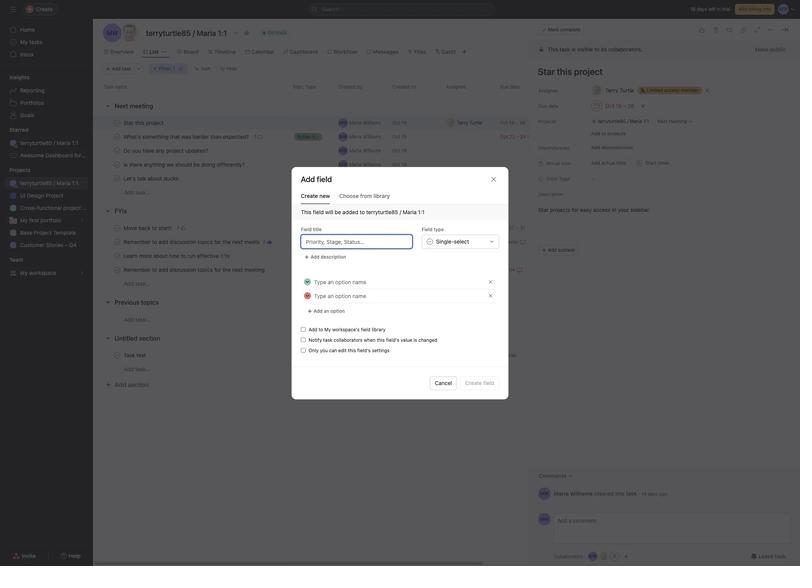 Task type: locate. For each thing, give the bounding box(es) containing it.
Completed checkbox
[[112, 118, 122, 128], [112, 174, 122, 183], [112, 224, 122, 233], [112, 265, 122, 275], [112, 351, 122, 360]]

0 vertical spatial for
[[74, 152, 81, 159]]

5 completed checkbox from the top
[[112, 252, 122, 261]]

terryturtle85 / maria 1:1 inside star this project 'dialog'
[[598, 118, 649, 124]]

turtle left oct 19 – 26
[[470, 120, 482, 126]]

4 add task… button from the top
[[124, 366, 150, 374]]

terryturtle85 inside starred element
[[20, 140, 52, 146]]

/ inside projects element
[[54, 180, 55, 187]]

0 horizontal spatial projects
[[550, 207, 570, 213]]

0 vertical spatial project
[[95, 152, 113, 159]]

remember to add discussion topics for the next meeting cell down learn more about how to run effective 1:1s text field
[[93, 263, 289, 277]]

projects element
[[0, 163, 93, 253]]

projects inside 'button'
[[607, 131, 626, 137]]

maria williams for creator for learn more about how to run effective 1:1s cell
[[349, 253, 381, 259]]

add or remove collaborators image
[[624, 555, 629, 560]]

row containing 2
[[93, 235, 579, 249]]

field left type
[[422, 227, 432, 233]]

add task… inside the header next meeting tree grid
[[124, 189, 150, 196]]

3 completed checkbox from the top
[[112, 160, 122, 169]]

Do you have any project updates? text field
[[122, 147, 210, 155]]

0 vertical spatial dashboard
[[290, 48, 318, 55]]

task down overview
[[122, 66, 131, 72]]

creator for star this project cell
[[335, 116, 389, 130]]

0 horizontal spatial 1 button
[[176, 224, 187, 232]]

meeting
[[130, 103, 153, 110]]

5 completed checkbox from the top
[[112, 351, 122, 360]]

1 remove option image from the top
[[488, 280, 493, 284]]

maria williams for creator for what's something that was harder than expected? cell
[[349, 134, 381, 140]]

insights
[[9, 74, 30, 81]]

completed checkbox inside do you have any project updates? cell
[[112, 146, 122, 155]]

1 horizontal spatial 1 button
[[253, 133, 264, 141]]

1 add task… button from the top
[[124, 189, 150, 197]]

terry inside the creator for task test cell
[[349, 353, 361, 358]]

19 for creator for star this project cell
[[401, 120, 407, 126]]

creator for remember to add discussion topics for the next meeting cell containing tt
[[335, 235, 389, 249]]

1 vertical spatial days
[[648, 492, 658, 497]]

1 vertical spatial topic type
[[546, 176, 570, 182]]

description
[[538, 192, 563, 197]]

will
[[325, 209, 333, 215]]

this for this task is visible to its collaborators.
[[548, 46, 558, 53]]

repeats image
[[520, 239, 526, 245], [516, 267, 523, 273]]

– left 26 at the right top
[[516, 120, 518, 126]]

0 vertical spatial section
[[139, 335, 160, 342]]

1 vertical spatial topic
[[546, 176, 558, 182]]

0 horizontal spatial 1
[[177, 225, 179, 231]]

field's left value
[[386, 337, 399, 343]]

field inside button
[[483, 380, 494, 387]]

1 horizontal spatial days
[[697, 6, 707, 12]]

2 vertical spatial this
[[615, 491, 625, 497]]

remove option image
[[488, 280, 493, 284], [488, 294, 493, 298]]

project up cross-functional project plan
[[46, 192, 63, 199]]

williams down the creator for do you have any project updates? cell
[[363, 162, 381, 167]]

collaborators.
[[608, 46, 643, 53]]

section down "task test" text box
[[128, 382, 149, 389]]

workspace
[[29, 270, 56, 276]]

terryturtle85 / maria 1:1 inside starred element
[[20, 140, 78, 146]]

0 likes. click to like this task image
[[699, 27, 705, 33]]

2 remember to add discussion topics for the next meeting cell from the top
[[93, 263, 289, 277]]

maria williams created this task · 14 days ago
[[554, 491, 668, 497]]

add subtask button
[[538, 245, 579, 256]]

completed checkbox down next
[[112, 118, 122, 128]]

dashboard left workflow link
[[290, 48, 318, 55]]

create
[[301, 193, 318, 199], [465, 380, 482, 387]]

insights element
[[0, 70, 93, 123]]

terryturtle85 / maria 1:1 link up add to projects
[[589, 118, 652, 125]]

topic down actual
[[546, 176, 558, 182]]

1 add task… from the top
[[124, 189, 150, 196]]

/ up 'add to projects' 'button'
[[627, 118, 629, 124]]

0 vertical spatial projects
[[538, 119, 556, 125]]

assignee
[[446, 84, 466, 90], [538, 88, 558, 94]]

remove assignee image
[[705, 88, 710, 93]]

2 created from the left
[[392, 84, 410, 90]]

1 vertical spatial collapse task list for this section image
[[105, 300, 111, 306]]

completed checkbox inside the what's something that was harder than expected? cell
[[112, 132, 122, 142]]

create field
[[465, 380, 494, 387]]

3 completed checkbox from the top
[[112, 224, 122, 233]]

this for this field will be added to terryturtle85 / maria 1:1
[[301, 209, 311, 215]]

for
[[74, 152, 81, 159], [572, 207, 579, 213]]

created left on
[[392, 84, 410, 90]]

maria williams inside creator for what's something that was harder than expected? cell
[[349, 134, 381, 140]]

0 vertical spatial creator for remember to add discussion topics for the next meeting cell
[[335, 235, 389, 249]]

26
[[520, 120, 525, 126]]

0 vertical spatial this
[[377, 337, 385, 343]]

created left by
[[338, 84, 356, 90]]

0 vertical spatial topic type
[[292, 84, 316, 90]]

Is there anything we should be doing differently? text field
[[122, 161, 247, 169]]

completed image
[[112, 118, 122, 128], [112, 252, 122, 261]]

home
[[20, 26, 35, 33]]

0 horizontal spatial create
[[301, 193, 318, 199]]

0 vertical spatial 1 button
[[253, 133, 264, 141]]

task… down let's talk about ducks. text field
[[135, 189, 150, 196]]

completed image for remember to add discussion topics for the next meeting text field
[[112, 238, 122, 247]]

add task… button for second add task… row from the bottom
[[124, 316, 150, 324]]

my down team
[[20, 270, 28, 276]]

maria williams down 'priority, stage, status…' text field
[[349, 253, 381, 259]]

1 created from the left
[[338, 84, 356, 90]]

williams inside star this project 'dialog'
[[570, 491, 593, 497]]

completed checkbox for oct 27
[[112, 224, 122, 233]]

project down my first portfolio
[[34, 230, 52, 236]]

0 vertical spatial collapse task list for this section image
[[105, 208, 111, 215]]

1 horizontal spatial field's
[[386, 337, 399, 343]]

turtle right 'select'
[[470, 239, 482, 245]]

header fyis tree grid
[[93, 221, 579, 291]]

to up notify
[[319, 327, 323, 333]]

terryturtle85 / maria 1:1 up ui design project 'link'
[[20, 180, 78, 187]]

add task
[[112, 66, 131, 72]]

5 completed image from the top
[[112, 224, 122, 233]]

0 horizontal spatial topic type
[[292, 84, 316, 90]]

– for 26
[[516, 120, 518, 126]]

1 horizontal spatial is
[[572, 46, 576, 53]]

add task… down let's talk about ducks. text field
[[124, 189, 150, 196]]

completed image inside move back to start! cell
[[112, 224, 122, 233]]

my workspace
[[20, 270, 56, 276]]

topic type
[[292, 84, 316, 90], [546, 176, 570, 182]]

terry turtle inside the creator for task test cell
[[349, 353, 375, 358]]

terryturtle85 inside star this project 'dialog'
[[598, 118, 626, 124]]

creator for remember to add discussion topics for the next meeting cell
[[335, 235, 389, 249], [335, 263, 389, 277]]

3 add task… button from the top
[[124, 316, 150, 324]]

0 horizontal spatial in
[[612, 207, 616, 213]]

2 field from the left
[[422, 227, 432, 233]]

Move back to start! text field
[[122, 224, 174, 232]]

is there anything we should be doing differently? cell
[[93, 158, 289, 172]]

workflow link
[[327, 48, 357, 56]]

section
[[139, 335, 160, 342], [128, 382, 149, 389]]

1:1 up project
[[72, 180, 78, 187]]

0 horizontal spatial projects
[[9, 167, 30, 173]]

williams left the created
[[570, 491, 593, 497]]

global element
[[0, 19, 93, 65]]

task for leave
[[775, 554, 786, 560]]

/ up ui design project 'link'
[[54, 180, 55, 187]]

projects up dependencies
[[607, 131, 626, 137]]

maria inside creator for what's something that was harder than expected? cell
[[349, 134, 361, 140]]

projects button
[[0, 167, 30, 174]]

create field button
[[460, 377, 499, 391]]

Remember to add discussion topics for the next meeting text field
[[122, 238, 260, 246]]

portfolios link
[[5, 97, 88, 109]]

maria williams down creator for star this project cell
[[349, 134, 381, 140]]

williams for the creator for do you have any project updates? cell
[[363, 148, 381, 154]]

task right leave
[[775, 554, 786, 560]]

6 completed image from the top
[[112, 238, 122, 247]]

field for this
[[313, 209, 324, 215]]

add task… button inside header untitled section tree grid
[[124, 366, 150, 374]]

2 vertical spatial –
[[516, 225, 519, 231]]

my inside teams element
[[20, 270, 28, 276]]

completed image for is there anything we should be doing differently? text box
[[112, 160, 122, 169]]

add task… down previous topics button
[[124, 317, 150, 323]]

1 button
[[253, 133, 264, 141], [176, 224, 187, 232]]

add inside the header next meeting tree grid
[[124, 189, 134, 196]]

8 completed image from the top
[[112, 351, 122, 360]]

my inside projects element
[[20, 217, 28, 224]]

maria williams inside creator for is there anything we should be doing differently? cell
[[349, 162, 381, 167]]

my first portfolio
[[20, 217, 61, 224]]

create left new
[[301, 193, 318, 199]]

repeats image right tuesday
[[520, 239, 526, 245]]

maria williams down creator for what's something that was harder than expected? cell
[[349, 148, 381, 154]]

24 down tuesday
[[509, 267, 515, 273]]

24
[[520, 134, 526, 140], [509, 267, 515, 273]]

1 horizontal spatial projects
[[538, 119, 556, 125]]

1 vertical spatial remove option image
[[488, 294, 493, 298]]

is inside main content
[[572, 46, 576, 53]]

task inside create new tab panel
[[323, 337, 332, 343]]

1 creator for remember to add discussion topics for the next meeting cell from the top
[[335, 235, 389, 249]]

1 vertical spatial dashboard
[[46, 152, 73, 159]]

type
[[305, 84, 316, 90], [559, 176, 570, 182]]

project
[[95, 152, 113, 159], [46, 192, 63, 199], [34, 230, 52, 236]]

creator for let's talk about ducks. cell
[[335, 172, 389, 186]]

maria inside creator for is there anything we should be doing differently? cell
[[349, 162, 361, 167]]

clear due date image
[[641, 104, 646, 108]]

completed image inside learn more about how to run effective 1:1s cell
[[112, 252, 122, 261]]

completed checkbox inside 'let's talk about ducks.' cell
[[112, 174, 122, 183]]

19
[[401, 120, 407, 126], [509, 120, 514, 126], [401, 134, 407, 140], [401, 148, 407, 154], [401, 162, 407, 168]]

to right the added
[[360, 209, 365, 215]]

projects down awesome
[[9, 167, 30, 173]]

workflow
[[333, 48, 357, 55]]

2 collapse task list for this section image from the top
[[105, 300, 111, 306]]

1 vertical spatial projects
[[9, 167, 30, 173]]

4 add task… from the top
[[124, 366, 150, 373]]

add task… button for fourth add task… row from the bottom of the page
[[124, 189, 150, 197]]

0 horizontal spatial assignee
[[446, 84, 466, 90]]

access right limited
[[664, 88, 679, 93]]

maria williams down the creator for do you have any project updates? cell
[[349, 162, 381, 167]]

oct 19 for the creator for do you have any project updates? cell
[[392, 148, 407, 154]]

is
[[572, 46, 576, 53], [414, 337, 417, 343]]

type down dashboard link
[[305, 84, 316, 90]]

add task… button down let's talk about ducks. text field
[[124, 189, 150, 197]]

williams inside creator for star this project cell
[[363, 120, 381, 126]]

williams down creator for star this project cell
[[363, 134, 381, 140]]

1 vertical spatial for
[[572, 207, 579, 213]]

terryturtle85 / maria 1:1 up add to projects
[[598, 118, 649, 124]]

task inside leave task button
[[775, 554, 786, 560]]

board link
[[177, 48, 199, 56]]

1 horizontal spatial projects
[[607, 131, 626, 137]]

ui
[[20, 192, 25, 199]]

1 vertical spatial type
[[559, 176, 570, 182]]

maria williams inside creator for star this project cell
[[349, 120, 381, 126]]

19 for creator for what's something that was harder than expected? cell
[[401, 134, 407, 140]]

add task… down "task test" text box
[[124, 366, 150, 373]]

for left easy
[[572, 207, 579, 213]]

1 field from the left
[[301, 227, 312, 233]]

task name
[[104, 84, 127, 90]]

1 remember to add discussion topics for the next meeting cell from the top
[[93, 235, 289, 249]]

0 vertical spatial projects
[[607, 131, 626, 137]]

1 horizontal spatial assignee
[[538, 88, 558, 94]]

completed image inside star this project "cell"
[[112, 118, 122, 128]]

completed image for move back to start! text box
[[112, 224, 122, 233]]

1 horizontal spatial for
[[572, 207, 579, 213]]

add section button
[[102, 378, 152, 392]]

– right 23 on the right of the page
[[516, 134, 519, 140]]

completed checkbox left "task test" text box
[[112, 351, 122, 360]]

2 remove option image from the top
[[488, 294, 493, 298]]

files link
[[408, 48, 426, 56]]

library right from
[[374, 193, 390, 199]]

collapse task list for this section image left "previous"
[[105, 300, 111, 306]]

1 collapse task list for this section image from the top
[[105, 208, 111, 215]]

2 add task… from the top
[[124, 281, 150, 287]]

1 horizontal spatial this
[[548, 46, 558, 53]]

0 horizontal spatial dashboard
[[46, 152, 73, 159]]

files
[[414, 48, 426, 55]]

0 horizontal spatial for
[[74, 152, 81, 159]]

2 oct 19 from the top
[[392, 134, 407, 140]]

3 add task… from the top
[[124, 317, 150, 323]]

completed checkbox inside move back to start! cell
[[112, 224, 122, 233]]

single-select button
[[422, 235, 499, 249]]

williams inside creator for learn more about how to run effective 1:1s cell
[[363, 253, 381, 259]]

value
[[401, 337, 412, 343]]

0 vertical spatial –
[[516, 120, 518, 126]]

williams down creator for what's something that was harder than expected? cell
[[363, 148, 381, 154]]

0 vertical spatial type
[[305, 84, 316, 90]]

0 horizontal spatial 24
[[509, 267, 515, 273]]

0 vertical spatial repeats image
[[520, 239, 526, 245]]

1 vertical spatial due date
[[538, 103, 558, 109]]

1 vertical spatial 24
[[509, 267, 515, 273]]

add task… for add task… button within the header next meeting tree grid
[[124, 189, 150, 196]]

add subtask image
[[726, 27, 733, 33]]

creator for remember to add discussion topics for the next meeting cell down 'priority, stage, status…' text field
[[335, 263, 389, 277]]

let's talk about ducks. cell
[[93, 172, 289, 186]]

this down 'mark'
[[548, 46, 558, 53]]

Priority, Stage, Status… text field
[[301, 235, 412, 249]]

3 oct 19 from the top
[[392, 148, 407, 154]]

terryturtle85 / maria 1:1 up 'awesome dashboard for new project' 'link'
[[20, 140, 78, 146]]

0 horizontal spatial field's
[[357, 348, 371, 354]]

type down time
[[559, 176, 570, 182]]

4 completed checkbox from the top
[[112, 238, 122, 247]]

2 completed checkbox from the top
[[112, 174, 122, 183]]

1 vertical spatial library
[[372, 327, 386, 333]]

type
[[434, 227, 444, 233]]

field for field type
[[422, 227, 432, 233]]

task down mark complete
[[560, 46, 570, 53]]

/ inside starred element
[[54, 140, 55, 146]]

0 vertical spatial library
[[374, 193, 390, 199]]

1 horizontal spatial field
[[361, 327, 370, 333]]

turtle down creator for move back to start! cell
[[362, 239, 375, 245]]

1 oct 19 from the top
[[392, 120, 407, 126]]

my left tasks
[[20, 39, 28, 45]]

1 vertical spatial 1 button
[[176, 224, 187, 232]]

section for untitled section
[[139, 335, 160, 342]]

mw
[[107, 29, 118, 36], [339, 120, 347, 126], [339, 134, 347, 140], [339, 148, 347, 154], [339, 162, 347, 167], [339, 253, 347, 259], [446, 253, 455, 259], [540, 491, 549, 497], [540, 517, 549, 523], [589, 554, 597, 560]]

williams inside creator for what's something that was harder than expected? cell
[[363, 134, 381, 140]]

– left 31 at the top right of page
[[516, 225, 519, 231]]

terryturtle85 up add to projects
[[598, 118, 626, 124]]

access right easy
[[593, 207, 611, 213]]

remember to add discussion topics for the next meeting cell containing 2
[[93, 235, 289, 249]]

days right 16
[[697, 6, 707, 12]]

customer
[[20, 242, 45, 249]]

completed checkbox for oct 19
[[112, 118, 122, 128]]

reporting
[[20, 87, 45, 94]]

1 horizontal spatial date
[[548, 103, 558, 109]]

0 vertical spatial access
[[664, 88, 679, 93]]

24 inside the header next meeting tree grid
[[520, 134, 526, 140]]

menu item
[[0, 0, 800, 6]]

1 vertical spatial section
[[128, 382, 149, 389]]

creator for remember to add discussion topics for the next meeting cell for tuesday
[[335, 235, 389, 249]]

field left "title"
[[301, 227, 312, 233]]

1 completed checkbox from the top
[[112, 118, 122, 128]]

for left new
[[74, 152, 81, 159]]

terry
[[457, 120, 468, 126], [349, 239, 361, 245], [457, 239, 468, 245], [349, 353, 361, 358]]

add billing info button
[[735, 4, 774, 15]]

access
[[664, 88, 679, 93], [593, 207, 611, 213]]

3 completed image from the top
[[112, 160, 122, 169]]

0 vertical spatial date
[[510, 84, 520, 90]]

0 horizontal spatial days
[[648, 492, 658, 497]]

0 vertical spatial completed image
[[112, 118, 122, 128]]

0 horizontal spatial topic
[[292, 84, 304, 90]]

this up settings
[[377, 337, 385, 343]]

collapse task list for this section image
[[105, 208, 111, 215], [105, 300, 111, 306], [105, 336, 111, 342]]

0 vertical spatial terryturtle85 / maria 1:1
[[598, 118, 649, 124]]

collaborators
[[334, 337, 362, 343]]

repeats image for oct 24
[[516, 267, 523, 273]]

Task test text field
[[122, 352, 148, 360]]

cross-functional project plan link
[[5, 202, 93, 215]]

this right the edit
[[348, 348, 356, 354]]

oct 19 for creator for what's something that was harder than expected? cell
[[392, 134, 407, 140]]

my left workspace's
[[324, 327, 331, 333]]

mw inside the creator for do you have any project updates? cell
[[339, 148, 347, 154]]

add task… inside header fyis tree grid
[[124, 281, 150, 287]]

goals
[[20, 112, 34, 118]]

notify
[[309, 337, 322, 343]]

1 vertical spatial in
[[612, 207, 616, 213]]

1 vertical spatial access
[[593, 207, 611, 213]]

1 horizontal spatial field
[[422, 227, 432, 233]]

remove option image for first type an option name field from the bottom
[[488, 294, 493, 298]]

for inside main content
[[572, 207, 579, 213]]

completed checkbox inside star this project "cell"
[[112, 118, 122, 128]]

williams inside the creator for do you have any project updates? cell
[[363, 148, 381, 154]]

/ up 'awesome dashboard for new project' 'link'
[[54, 140, 55, 146]]

terryturtle85 / maria 1:1 inside projects element
[[20, 180, 78, 187]]

section inside 'untitled section' button
[[139, 335, 160, 342]]

header next meeting tree grid
[[93, 116, 579, 200]]

in inside main content
[[612, 207, 616, 213]]

2 vertical spatial field
[[483, 380, 494, 387]]

task
[[560, 46, 570, 53], [122, 66, 131, 72], [323, 337, 332, 343], [626, 491, 637, 497], [775, 554, 786, 560]]

4 completed checkbox from the top
[[112, 265, 122, 275]]

Learn more about how to run effective 1:1s text field
[[122, 252, 232, 260]]

creator for task test cell
[[335, 349, 389, 363]]

starred element
[[0, 123, 113, 163]]

1 add task… row from the top
[[93, 185, 579, 200]]

williams down 'priority, stage, status…' text field
[[363, 253, 381, 259]]

0 vertical spatial type an option name field
[[311, 276, 485, 289]]

maria williams for creator for is there anything we should be doing differently? cell
[[349, 162, 381, 167]]

make public button
[[750, 43, 791, 57]]

repeats image inside row
[[520, 239, 526, 245]]

topic
[[292, 84, 304, 90], [546, 176, 558, 182]]

from
[[360, 193, 372, 199]]

1:1 up field type
[[418, 209, 424, 215]]

1 horizontal spatial due date
[[538, 103, 558, 109]]

completed checkbox inside is there anything we should be doing differently? cell
[[112, 160, 122, 169]]

add task… button up previous topics button
[[124, 280, 150, 288]]

completed image inside 'let's talk about ducks.' cell
[[112, 174, 122, 183]]

turtle
[[470, 120, 482, 126], [362, 239, 375, 245], [470, 239, 482, 245], [362, 353, 375, 358]]

dashboard right awesome
[[46, 152, 73, 159]]

maria inside create new tab panel
[[403, 209, 417, 215]]

0 horizontal spatial date
[[510, 84, 520, 90]]

main content containing this task is visible to its collaborators.
[[529, 41, 800, 510]]

completed checkbox for is there anything we should be doing differently? text box
[[112, 160, 122, 169]]

0 horizontal spatial this
[[301, 209, 311, 215]]

added
[[342, 209, 358, 215]]

repeats image inside oct 24 row
[[516, 267, 523, 273]]

cancel
[[435, 380, 452, 387]]

topics
[[141, 299, 159, 306]]

4 task… from the top
[[135, 366, 150, 373]]

1 vertical spatial remember to add discussion topics for the next meeting cell
[[93, 263, 289, 277]]

0 vertical spatial due date
[[500, 84, 520, 90]]

add task… for add task… button in header untitled section tree grid
[[124, 366, 150, 373]]

completed image inside the what's something that was harder than expected? cell
[[112, 132, 122, 142]]

2 vertical spatial terryturtle85 / maria 1:1
[[20, 180, 78, 187]]

add task… up previous topics button
[[124, 281, 150, 287]]

1:1 down clear due date "image"
[[643, 118, 649, 124]]

3 add task… row from the top
[[93, 313, 579, 327]]

0 vertical spatial remember to add discussion topics for the next meeting cell
[[93, 235, 289, 249]]

in
[[717, 6, 721, 12], [612, 207, 616, 213]]

dashboard
[[290, 48, 318, 55], [46, 152, 73, 159]]

24 left repeats icon
[[520, 134, 526, 140]]

0 horizontal spatial this
[[348, 348, 356, 354]]

billing
[[748, 6, 762, 12]]

williams inside creator for is there anything we should be doing differently? cell
[[363, 162, 381, 167]]

my left first
[[20, 217, 28, 224]]

1 horizontal spatial topic
[[546, 176, 558, 182]]

0 vertical spatial 1
[[254, 134, 256, 140]]

1:1 inside projects element
[[72, 180, 78, 187]]

base project template link
[[5, 227, 88, 239]]

add task… inside header untitled section tree grid
[[124, 366, 150, 373]]

creator for do you have any project updates? cell
[[335, 144, 389, 158]]

2 vertical spatial project
[[34, 230, 52, 236]]

section for add section
[[128, 382, 149, 389]]

What's something that was harder than expected? text field
[[122, 133, 251, 141]]

completed checkbox for what's something that was harder than expected? "text box"
[[112, 132, 122, 142]]

this for when
[[377, 337, 385, 343]]

creator for what's something that was harder than expected? cell
[[335, 130, 389, 144]]

row
[[93, 80, 579, 94], [102, 94, 569, 94], [93, 116, 579, 130], [93, 130, 579, 144], [93, 144, 579, 158], [93, 158, 579, 172], [93, 172, 579, 186], [93, 221, 579, 235], [93, 235, 579, 249], [93, 249, 579, 263], [93, 349, 579, 363]]

1 vertical spatial date
[[548, 103, 558, 109]]

due inside star this project 'dialog'
[[538, 103, 547, 109]]

leave
[[759, 554, 773, 560]]

terryturtle85 / maria 1:1 for ui design project
[[20, 180, 78, 187]]

make
[[755, 46, 769, 53]]

library inside create new tab panel
[[372, 327, 386, 333]]

4 oct 19 from the top
[[392, 162, 407, 168]]

create for create field
[[465, 380, 482, 387]]

None text field
[[144, 26, 229, 40]]

task for add
[[122, 66, 131, 72]]

completed checkbox down "fyis" button
[[112, 224, 122, 233]]

calendar
[[251, 48, 274, 55]]

to left the its
[[594, 46, 599, 53]]

my
[[20, 39, 28, 45], [20, 217, 28, 224], [20, 270, 28, 276], [324, 327, 331, 333]]

1 completed image from the top
[[112, 132, 122, 142]]

0 vertical spatial 24
[[520, 134, 526, 140]]

task… down "task test" text box
[[135, 366, 150, 373]]

1 horizontal spatial due
[[538, 103, 547, 109]]

add section
[[115, 382, 149, 389]]

1 task… from the top
[[135, 189, 150, 196]]

0 horizontal spatial field
[[301, 227, 312, 233]]

my inside global element
[[20, 39, 28, 45]]

completed image
[[112, 132, 122, 142], [112, 146, 122, 155], [112, 160, 122, 169], [112, 174, 122, 183], [112, 224, 122, 233], [112, 238, 122, 247], [112, 265, 122, 275], [112, 351, 122, 360]]

1 horizontal spatial dashboard
[[290, 48, 318, 55]]

remember to add discussion topics for the next meeting cell
[[93, 235, 289, 249], [93, 263, 289, 277]]

add task… row
[[93, 185, 579, 200], [93, 277, 579, 291], [93, 313, 579, 327], [93, 362, 579, 377]]

completed checkbox up "fyis" button
[[112, 174, 122, 183]]

2 type an option name field from the top
[[311, 289, 485, 303]]

created
[[338, 84, 356, 90], [392, 84, 410, 90]]

for inside 'link'
[[74, 152, 81, 159]]

turtle down when
[[362, 353, 375, 358]]

this inside 'dialog'
[[615, 491, 625, 497]]

williams for creator for is there anything we should be doing differently? cell
[[363, 162, 381, 167]]

field
[[301, 227, 312, 233], [422, 227, 432, 233]]

0 vertical spatial terryturtle85 / maria 1:1 link
[[589, 118, 652, 125]]

add task… button down previous topics button
[[124, 316, 150, 324]]

main content
[[529, 41, 800, 510]]

Notify task collaborators when this field's value is changed checkbox
[[301, 338, 306, 343]]

in right left
[[717, 6, 721, 12]]

–
[[516, 120, 518, 126], [516, 134, 519, 140], [516, 225, 519, 231]]

hide sidebar image
[[10, 6, 16, 12]]

tab list
[[292, 192, 508, 205]]

actual time
[[546, 161, 571, 167]]

due date
[[500, 84, 520, 90], [538, 103, 558, 109]]

field's down when
[[357, 348, 371, 354]]

2 task… from the top
[[135, 281, 150, 287]]

task inside add task button
[[122, 66, 131, 72]]

add inside header fyis tree grid
[[124, 281, 134, 287]]

next meeting
[[115, 103, 153, 110]]

add task… button down "task test" text box
[[124, 366, 150, 374]]

this right the created
[[615, 491, 625, 497]]

maria williams down 'select'
[[457, 253, 489, 259]]

2 horizontal spatial field
[[483, 380, 494, 387]]

remember to add discussion topics for the next meeting cell up learn more about how to run effective 1:1s text field
[[93, 235, 289, 249]]

completed image for remember to add discussion topics for the next meeting text box
[[112, 265, 122, 275]]

copy task link image
[[740, 27, 747, 33]]

Completed checkbox
[[112, 132, 122, 142], [112, 146, 122, 155], [112, 160, 122, 169], [112, 238, 122, 247], [112, 252, 122, 261]]

template
[[53, 230, 76, 236]]

goals link
[[5, 109, 88, 122]]

reporting link
[[5, 84, 88, 97]]

limited
[[647, 88, 663, 93]]

3 collapse task list for this section image from the top
[[105, 336, 111, 342]]

2 creator for remember to add discussion topics for the next meeting cell from the top
[[335, 263, 389, 277]]

1 horizontal spatial 24
[[520, 134, 526, 140]]

terry turtle
[[457, 120, 482, 126], [349, 239, 375, 245], [457, 239, 482, 245], [349, 353, 375, 358]]

creator for move back to start! cell
[[335, 221, 389, 235]]

task… inside header fyis tree grid
[[135, 281, 150, 287]]

1 vertical spatial type an option name field
[[311, 289, 485, 303]]

maria williams for the creator for do you have any project updates? cell
[[349, 148, 381, 154]]

task… down previous topics
[[135, 317, 150, 323]]

0 vertical spatial this
[[548, 46, 558, 53]]

topic down dashboard link
[[292, 84, 304, 90]]

terryturtle85 up awesome
[[20, 140, 52, 146]]

maria williams inside creator for learn more about how to run effective 1:1s cell
[[349, 253, 381, 259]]

2 completed image from the top
[[112, 252, 122, 261]]

0 vertical spatial remove option image
[[488, 280, 493, 284]]

williams up creator for what's something that was harder than expected? cell
[[363, 120, 381, 126]]

repeats image for tuesday
[[520, 239, 526, 245]]

task up you
[[323, 337, 332, 343]]

1 vertical spatial terryturtle85 / maria 1:1
[[20, 140, 78, 146]]

maria williams inside the creator for do you have any project updates? cell
[[349, 148, 381, 154]]

0 horizontal spatial is
[[414, 337, 417, 343]]

completed checkbox for oct 24
[[112, 265, 122, 275]]

1 horizontal spatial this
[[377, 337, 385, 343]]

2 completed checkbox from the top
[[112, 146, 122, 155]]

remember to add discussion topics for the next meeting cell for oct 24
[[93, 263, 289, 277]]

1 horizontal spatial create
[[465, 380, 482, 387]]

section inside add section button
[[128, 382, 149, 389]]

0 vertical spatial in
[[717, 6, 721, 12]]

Type an option name field
[[311, 276, 485, 289], [311, 289, 485, 303]]

1 completed checkbox from the top
[[112, 132, 122, 142]]

2 add task… button from the top
[[124, 280, 150, 288]]

terryturtle85 down from
[[366, 209, 398, 215]]

add dependencies button
[[588, 143, 636, 153]]

my inside create new tab panel
[[324, 327, 331, 333]]

this up field title at the top left
[[301, 209, 311, 215]]

Let's talk about ducks. text field
[[122, 175, 182, 183]]

– inside header fyis tree grid
[[516, 225, 519, 231]]

2 completed image from the top
[[112, 146, 122, 155]]

task left ·
[[626, 491, 637, 497]]

topic type down actual time
[[546, 176, 570, 182]]

collapse task list for this section image left fyis
[[105, 208, 111, 215]]

4 completed image from the top
[[112, 174, 122, 183]]

1:1 up awesome dashboard for new project
[[72, 140, 78, 146]]

completed checkbox for remember to add discussion topics for the next meeting text field
[[112, 238, 122, 247]]

maria williams for creator for star this project cell
[[349, 120, 381, 126]]

is right value
[[414, 337, 417, 343]]

cell
[[443, 263, 497, 277]]

1 vertical spatial projects
[[550, 207, 570, 213]]

1 completed image from the top
[[112, 118, 122, 128]]

completed image inside do you have any project updates? cell
[[112, 146, 122, 155]]

0 vertical spatial topic
[[292, 84, 304, 90]]

7 completed image from the top
[[112, 265, 122, 275]]



Task type: describe. For each thing, give the bounding box(es) containing it.
creator for let's talk about ducks. image
[[338, 174, 348, 183]]

header untitled section tree grid
[[93, 349, 579, 377]]

add inside button
[[738, 6, 747, 12]]

customer stories - q4 link
[[5, 239, 88, 252]]

tab list containing create new
[[292, 192, 508, 205]]

what's something that was harder than expected? cell
[[93, 130, 289, 144]]

1:1 inside create new tab panel
[[418, 209, 424, 215]]

close this dialog image
[[491, 176, 497, 183]]

field's for settings
[[357, 348, 371, 354]]

search button
[[309, 3, 495, 15]]

tt inside button
[[601, 554, 607, 560]]

dependencies
[[538, 145, 570, 151]]

turtle inside the header next meeting tree grid
[[470, 120, 482, 126]]

date inside star this project 'dialog'
[[548, 103, 558, 109]]

mark
[[548, 27, 559, 33]]

creator for learn more about how to run effective 1:1s cell
[[335, 249, 389, 263]]

is inside create new tab panel
[[414, 337, 417, 343]]

oct inside row
[[500, 267, 508, 273]]

terry turtle inside creator for remember to add discussion topics for the next meeting cell
[[349, 239, 375, 245]]

completed image for mw
[[112, 252, 122, 261]]

projects inside dropdown button
[[9, 167, 30, 173]]

williams for creator for star this project cell
[[363, 120, 381, 126]]

0 vertical spatial due
[[500, 84, 509, 90]]

subtask
[[558, 247, 575, 253]]

home link
[[5, 24, 88, 36]]

days inside maria williams created this task · 14 days ago
[[648, 492, 658, 497]]

tt inside the creator for task test cell
[[340, 353, 346, 358]]

creation date for let's talk about ducks. cell
[[389, 172, 443, 186]]

maria inside creator for star this project cell
[[349, 120, 361, 126]]

williams for creator for learn more about how to run effective 1:1s cell
[[363, 253, 381, 259]]

ui design project
[[20, 192, 63, 199]]

completed image for what's something that was harder than expected? "text box"
[[112, 132, 122, 142]]

terryturtle85 / maria 1:1 for awesome dashboard for new project
[[20, 140, 78, 146]]

oct 19 for creator for is there anything we should be doing differently? cell
[[392, 162, 407, 168]]

public
[[770, 46, 786, 53]]

remove option image for second type an option name field from the bottom of the create new tab panel
[[488, 280, 493, 284]]

single-select
[[436, 238, 469, 245]]

star this project cell
[[93, 116, 289, 130]]

19 for the creator for do you have any project updates? cell
[[401, 148, 407, 154]]

gantt
[[441, 48, 456, 55]]

topic inside star this project 'dialog'
[[546, 176, 558, 182]]

start timer button
[[633, 158, 673, 169]]

tt button
[[599, 553, 608, 562]]

by
[[357, 84, 362, 90]]

remember to add discussion topics for the next meeting cell for tuesday
[[93, 235, 289, 249]]

for for projects
[[572, 207, 579, 213]]

assignee inside row
[[446, 84, 466, 90]]

add task… button for 1st add task… row from the bottom of the page
[[124, 366, 150, 374]]

q4
[[69, 242, 77, 249]]

portfolios
[[20, 100, 44, 106]]

24 inside row
[[509, 267, 515, 273]]

add description button
[[301, 252, 350, 263]]

member
[[681, 88, 699, 93]]

star
[[538, 207, 549, 213]]

created
[[594, 491, 614, 497]]

14
[[641, 492, 647, 497]]

terryturtle85 / maria 1:1 link for add subtask
[[589, 118, 652, 125]]

sunday
[[500, 353, 516, 359]]

star projects for easy access in your sidebar.
[[538, 207, 650, 213]]

maria williams link
[[554, 491, 593, 497]]

add inside "button"
[[314, 308, 323, 314]]

add inside 'button'
[[591, 131, 600, 137]]

task for notify
[[323, 337, 332, 343]]

previous
[[115, 299, 139, 306]]

Add to My workspace's field library checkbox
[[301, 327, 306, 332]]

when
[[364, 337, 375, 343]]

add field dialog
[[292, 167, 508, 400]]

sidebar.
[[630, 207, 650, 213]]

move back to start! cell
[[93, 221, 289, 235]]

16
[[690, 6, 695, 12]]

add task… for add task… button for 3rd add task… row from the bottom of the page
[[124, 281, 150, 287]]

project inside ui design project 'link'
[[46, 192, 63, 199]]

star this project dialog
[[529, 19, 800, 567]]

board
[[183, 48, 199, 55]]

type inside row
[[305, 84, 316, 90]]

1 horizontal spatial access
[[664, 88, 679, 93]]

project
[[63, 205, 81, 211]]

0 vertical spatial mw button
[[538, 488, 551, 501]]

williams for creator for what's something that was harder than expected? cell
[[363, 134, 381, 140]]

tt inside the header next meeting tree grid
[[448, 120, 454, 126]]

add task… for second add task… row from the bottom's add task… button
[[124, 317, 150, 323]]

terry inside creator for remember to add discussion topics for the next meeting cell
[[349, 239, 361, 245]]

title
[[313, 227, 322, 233]]

start
[[645, 160, 656, 166]]

– for 24
[[516, 134, 519, 140]]

task… inside header untitled section tree grid
[[135, 366, 150, 373]]

task test cell
[[93, 349, 289, 363]]

description
[[321, 254, 346, 260]]

create new tab panel
[[292, 205, 508, 400]]

collaborators
[[554, 554, 583, 560]]

starred
[[9, 127, 28, 133]]

customer stories - q4
[[20, 242, 77, 249]]

add to projects button
[[588, 129, 629, 139]]

/ inside create new tab panel
[[400, 209, 401, 215]]

1 inside the what's something that was harder than expected? cell
[[254, 134, 256, 140]]

1:1 inside starred element
[[72, 140, 78, 146]]

this field will be added to terryturtle85 / maria 1:1
[[301, 209, 424, 215]]

maria inside creator for learn more about how to run effective 1:1s cell
[[349, 253, 361, 259]]

add task button
[[102, 64, 135, 74]]

mw inside creator for is there anything we should be doing differently? cell
[[339, 162, 347, 167]]

maria inside projects element
[[57, 180, 70, 187]]

collapse task list for this section image
[[105, 103, 111, 109]]

terryturtle85 inside create new tab panel
[[366, 209, 398, 215]]

completed image for tt
[[112, 118, 122, 128]]

0 vertical spatial days
[[697, 6, 707, 12]]

creator for is there anything we should be doing differently? cell
[[335, 158, 389, 172]]

field's for value
[[386, 337, 399, 343]]

Task Name text field
[[533, 63, 791, 81]]

do you have any project updates? cell
[[93, 144, 289, 158]]

overview link
[[104, 48, 134, 56]]

mw inside creator for what's something that was harder than expected? cell
[[339, 134, 347, 140]]

learn more about how to run effective 1:1s cell
[[93, 249, 289, 263]]

my for my first portfolio
[[20, 217, 28, 224]]

project inside base project template link
[[34, 230, 52, 236]]

fyis button
[[115, 204, 127, 218]]

teams element
[[0, 253, 93, 281]]

assignee inside main content
[[538, 88, 558, 94]]

complete
[[560, 27, 581, 33]]

1 type an option name field from the top
[[311, 276, 485, 289]]

Remember to add discussion topics for the next meeting text field
[[122, 266, 267, 274]]

my first portfolio link
[[5, 215, 88, 227]]

on
[[411, 84, 416, 90]]

4 add task… row from the top
[[93, 362, 579, 377]]

creation date for remember to add discussion topics for the next meeting cell
[[389, 263, 443, 277]]

completed image for let's talk about ducks. text field
[[112, 174, 122, 183]]

my for my workspace
[[20, 270, 28, 276]]

close details image
[[782, 27, 788, 33]]

choose from library
[[339, 193, 390, 199]]

dependencies
[[602, 145, 633, 151]]

for for dashboard
[[74, 152, 81, 159]]

untitled section button
[[115, 332, 160, 346]]

turtle inside creator for remember to add discussion topics for the next meeting cell
[[362, 239, 375, 245]]

created for created by
[[338, 84, 356, 90]]

mw inside creator for learn more about how to run effective 1:1s cell
[[339, 253, 347, 259]]

tasks
[[29, 39, 42, 45]]

cancel button
[[430, 377, 457, 391]]

task
[[104, 84, 114, 90]]

functional
[[37, 205, 62, 211]]

plan
[[82, 205, 93, 211]]

collapse task list for this section image for previous topics
[[105, 300, 111, 306]]

– for 31
[[516, 225, 519, 231]]

timeline
[[214, 48, 236, 55]]

awesome
[[20, 152, 44, 159]]

projects inside star this project 'dialog'
[[538, 119, 556, 125]]

0 horizontal spatial access
[[593, 207, 611, 213]]

changed
[[418, 337, 437, 343]]

project inside 'awesome dashboard for new project' 'link'
[[95, 152, 113, 159]]

first
[[29, 217, 39, 224]]

limited access member
[[647, 88, 699, 93]]

Star this project text field
[[122, 119, 166, 127]]

cross-functional project plan
[[20, 205, 93, 211]]

cross-
[[20, 205, 37, 211]]

williams down single-select dropdown button
[[470, 253, 489, 259]]

untitled
[[115, 335, 138, 342]]

add description
[[311, 254, 346, 260]]

row containing tt
[[93, 349, 579, 363]]

field title
[[301, 227, 322, 233]]

·
[[638, 491, 640, 497]]

task for this
[[560, 46, 570, 53]]

maria inside starred element
[[57, 140, 70, 146]]

-
[[65, 242, 67, 249]]

due date inside star this project 'dialog'
[[538, 103, 558, 109]]

to inside 'button'
[[602, 131, 606, 137]]

make public
[[755, 46, 786, 53]]

1 horizontal spatial in
[[717, 6, 721, 12]]

team
[[9, 257, 23, 263]]

creator for remember to add discussion topics for the next meeting cell for oct 24
[[335, 263, 389, 277]]

add inside header untitled section tree grid
[[124, 366, 134, 373]]

create for create new
[[301, 193, 318, 199]]

this for edit
[[348, 348, 356, 354]]

topic type inside star this project 'dialog'
[[546, 176, 570, 182]]

awesome dashboard for new project
[[20, 152, 113, 159]]

add task… button for 3rd add task… row from the bottom of the page
[[124, 280, 150, 288]]

completed image for "task test" text box
[[112, 351, 122, 360]]

mw inside creator for star this project cell
[[339, 120, 347, 126]]

oct 24 row
[[93, 263, 579, 277]]

completed image for the do you have any project updates? text field
[[112, 146, 122, 155]]

my tasks link
[[5, 36, 88, 48]]

oct 27 – 31
[[500, 225, 525, 231]]

create new
[[301, 193, 330, 199]]

completed checkbox for learn more about how to run effective 1:1s text field
[[112, 252, 122, 261]]

add dependencies
[[591, 145, 633, 151]]

field for field title
[[301, 227, 312, 233]]

1:1 inside star this project 'dialog'
[[643, 118, 649, 124]]

dashboard inside 'link'
[[46, 152, 73, 159]]

time
[[561, 161, 571, 167]]

type inside star this project 'dialog'
[[559, 176, 570, 182]]

completed checkbox for the do you have any project updates? text field
[[112, 146, 122, 155]]

awesome dashboard for new project link
[[5, 149, 113, 162]]

dashboard link
[[284, 48, 318, 56]]

field for create
[[483, 380, 494, 387]]

due date inside row
[[500, 84, 520, 90]]

collapse task list for this section image for fyis
[[105, 208, 111, 215]]

19 for creator for is there anything we should be doing differently? cell
[[401, 162, 407, 168]]

terryturtle85 / maria 1:1 link for invite
[[5, 177, 88, 190]]

2 vertical spatial mw button
[[588, 553, 598, 562]]

topic inside row
[[292, 84, 304, 90]]

oct 19 for creator for star this project cell
[[392, 120, 407, 126]]

terryturtle85 inside projects element
[[20, 180, 52, 187]]

created on
[[392, 84, 416, 90]]

list link
[[143, 48, 159, 56]]

1 button inside move back to start! cell
[[176, 224, 187, 232]]

created for created on
[[392, 84, 410, 90]]

settings
[[372, 348, 389, 354]]

turtle inside the creator for task test cell
[[362, 353, 375, 358]]

add field
[[301, 175, 332, 184]]

3 task… from the top
[[135, 317, 150, 323]]

row containing task name
[[93, 80, 579, 94]]

my for my tasks
[[20, 39, 28, 45]]

1 inside move back to start! cell
[[177, 225, 179, 231]]

terry turtle inside the header next meeting tree grid
[[457, 120, 482, 126]]

27
[[509, 225, 515, 231]]

repeats image
[[527, 134, 534, 140]]

/ inside star this project 'dialog'
[[627, 118, 629, 124]]

left
[[708, 6, 715, 12]]

1 button inside the what's something that was harder than expected? cell
[[253, 133, 264, 141]]

oct 19 – 26
[[500, 120, 525, 126]]

maria inside the creator for do you have any project updates? cell
[[349, 148, 361, 154]]

invite
[[22, 553, 36, 560]]

full screen image
[[754, 27, 761, 33]]

search list box
[[309, 3, 495, 15]]

collapse task list for this section image for untitled section
[[105, 336, 111, 342]]

completed checkbox inside task test cell
[[112, 351, 122, 360]]

2 add task… row from the top
[[93, 277, 579, 291]]

info
[[763, 6, 771, 12]]

be
[[335, 209, 341, 215]]

terry inside the header next meeting tree grid
[[457, 120, 468, 126]]

list
[[149, 48, 159, 55]]

ago
[[659, 492, 668, 497]]

Only you can edit this field's settings checkbox
[[301, 348, 306, 353]]

creation date for task test cell
[[389, 349, 443, 363]]

start timer
[[645, 160, 669, 166]]

1 vertical spatial mw button
[[538, 514, 551, 526]]

remove from starred image
[[244, 30, 250, 36]]

invite button
[[7, 550, 41, 564]]

timeline link
[[208, 48, 236, 56]]

terryturtle85 / maria 1:1 link inside starred element
[[5, 137, 88, 149]]

task… inside the header next meeting tree grid
[[135, 189, 150, 196]]



Task type: vqa. For each thing, say whether or not it's contained in the screenshot.
'billing'
yes



